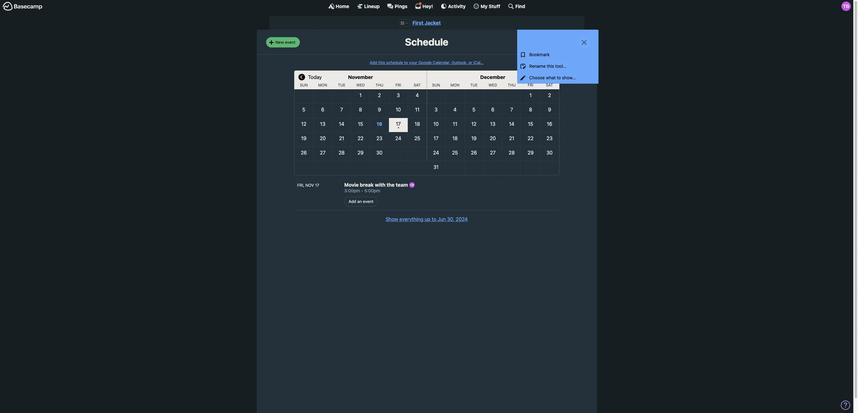 Task type: locate. For each thing, give the bounding box(es) containing it.
0 horizontal spatial to
[[404, 60, 408, 65]]

2 sat from the left
[[546, 83, 553, 88]]

1 horizontal spatial sun
[[432, 83, 440, 88]]

add an event link
[[344, 197, 378, 207]]

fri down schedule
[[396, 83, 401, 88]]

3:00pm     -     5:00pm
[[344, 188, 380, 194]]

switch accounts image
[[3, 2, 43, 11]]

1 horizontal spatial fri
[[528, 83, 534, 88]]

tue
[[338, 83, 345, 88], [470, 83, 478, 88]]

sat for december
[[546, 83, 553, 88]]

this for add
[[378, 60, 385, 65]]

schedule
[[386, 60, 403, 65]]

activity link
[[441, 3, 466, 9]]

movie
[[344, 182, 359, 188]]

0 horizontal spatial tyler black image
[[409, 183, 415, 188]]

sat down your
[[414, 83, 421, 88]]

add an event
[[349, 199, 374, 204]]

1 sun from the left
[[300, 83, 308, 88]]

0 horizontal spatial fri
[[396, 83, 401, 88]]

1 horizontal spatial tyler black image
[[842, 2, 851, 11]]

mon down outlook,
[[451, 83, 460, 88]]

0 horizontal spatial thu
[[376, 83, 384, 88]]

lineup link
[[357, 3, 380, 9]]

add left an
[[349, 199, 356, 204]]

0 horizontal spatial tue
[[338, 83, 345, 88]]

wed
[[356, 83, 365, 88], [489, 83, 497, 88]]

1 horizontal spatial thu
[[508, 83, 516, 88]]

1 vertical spatial to
[[557, 75, 561, 80]]

0 horizontal spatial wed
[[356, 83, 365, 88]]

first jacket
[[413, 20, 441, 26]]

1 horizontal spatial to
[[432, 217, 436, 222]]

1 horizontal spatial mon
[[451, 83, 460, 88]]

0 vertical spatial event
[[285, 40, 296, 45]]

0 horizontal spatial this
[[378, 60, 385, 65]]

pings
[[395, 3, 408, 9]]

0 vertical spatial to
[[404, 60, 408, 65]]

ical…
[[474, 60, 484, 65]]

mon
[[318, 83, 327, 88], [451, 83, 460, 88]]

this left schedule
[[378, 60, 385, 65]]

show…
[[562, 75, 576, 80]]

to left your
[[404, 60, 408, 65]]

1 vertical spatial add
[[349, 199, 356, 204]]

schedule
[[405, 36, 449, 48]]

or
[[469, 60, 473, 65]]

event
[[285, 40, 296, 45], [363, 199, 374, 204]]

1 vertical spatial event
[[363, 199, 374, 204]]

sat
[[414, 83, 421, 88], [546, 83, 553, 88]]

first
[[413, 20, 424, 26]]

sun left today link
[[300, 83, 308, 88]]

add this schedule to your google calendar, outlook, or ical… link
[[370, 60, 484, 65]]

december
[[480, 74, 505, 80]]

new event
[[276, 40, 296, 45]]

this
[[378, 60, 385, 65], [547, 64, 554, 69]]

30,
[[447, 217, 455, 222]]

mon down today
[[318, 83, 327, 88]]

0 horizontal spatial sun
[[300, 83, 308, 88]]

the
[[387, 182, 395, 188]]

sun down calendar,
[[432, 83, 440, 88]]

wed down "december"
[[489, 83, 497, 88]]

0 vertical spatial tyler black image
[[842, 2, 851, 11]]

find button
[[508, 3, 525, 9]]

event right new
[[285, 40, 296, 45]]

0 horizontal spatial add
[[349, 199, 356, 204]]

new
[[276, 40, 284, 45]]

tyler black image
[[842, 2, 851, 11], [409, 183, 415, 188]]

1 horizontal spatial tue
[[470, 83, 478, 88]]

to
[[404, 60, 408, 65], [557, 75, 561, 80], [432, 217, 436, 222]]

main element
[[0, 0, 854, 12]]

1 horizontal spatial wed
[[489, 83, 497, 88]]

2 fri from the left
[[528, 83, 534, 88]]

what
[[546, 75, 556, 80]]

rename this tool… link
[[517, 61, 599, 72]]

1 horizontal spatial this
[[547, 64, 554, 69]]

show        everything      up to        jun 30, 2024 button
[[386, 216, 468, 223]]

0 horizontal spatial event
[[285, 40, 296, 45]]

sat down what
[[546, 83, 553, 88]]

jun
[[438, 217, 446, 222]]

add
[[370, 60, 377, 65], [349, 199, 356, 204]]

choose what to show…
[[529, 75, 576, 80]]

2 tue from the left
[[470, 83, 478, 88]]

thu
[[376, 83, 384, 88], [508, 83, 516, 88]]

wed down november
[[356, 83, 365, 88]]

2 thu from the left
[[508, 83, 516, 88]]

to right what
[[557, 75, 561, 80]]

1 sat from the left
[[414, 83, 421, 88]]

google
[[419, 60, 432, 65]]

hey! button
[[415, 2, 433, 9]]

1 horizontal spatial event
[[363, 199, 374, 204]]

2 sun from the left
[[432, 83, 440, 88]]

0 horizontal spatial sat
[[414, 83, 421, 88]]

event right an
[[363, 199, 374, 204]]

to inside 'link'
[[557, 75, 561, 80]]

today
[[308, 74, 322, 80]]

fri down choose
[[528, 83, 534, 88]]

thu for december
[[508, 83, 516, 88]]

•
[[398, 125, 399, 130]]

1 tue from the left
[[338, 83, 345, 88]]

1 horizontal spatial add
[[370, 60, 377, 65]]

this left tool…
[[547, 64, 554, 69]]

to right up on the bottom of page
[[432, 217, 436, 222]]

2 vertical spatial to
[[432, 217, 436, 222]]

stuff
[[489, 3, 500, 9]]

add for add this schedule to your google calendar, outlook, or ical…
[[370, 60, 377, 65]]

add up november
[[370, 60, 377, 65]]

new event link
[[266, 37, 300, 48]]

hey!
[[423, 3, 433, 9]]

to for calendar,
[[404, 60, 408, 65]]

1 wed from the left
[[356, 83, 365, 88]]

fri
[[396, 83, 401, 88], [528, 83, 534, 88]]

tue down or
[[470, 83, 478, 88]]

this for rename
[[547, 64, 554, 69]]

sun for november
[[300, 83, 308, 88]]

fri for november
[[396, 83, 401, 88]]

0 vertical spatial add
[[370, 60, 377, 65]]

sun
[[300, 83, 308, 88], [432, 83, 440, 88]]

mon for december
[[451, 83, 460, 88]]

1 thu from the left
[[376, 83, 384, 88]]

1 horizontal spatial sat
[[546, 83, 553, 88]]

1 mon from the left
[[318, 83, 327, 88]]

tool…
[[556, 64, 567, 69]]

3:00pm
[[344, 188, 360, 194]]

2 horizontal spatial to
[[557, 75, 561, 80]]

tue for november
[[338, 83, 345, 88]]

2 wed from the left
[[489, 83, 497, 88]]

rename this tool…
[[529, 64, 567, 69]]

to inside button
[[432, 217, 436, 222]]

tue right today link
[[338, 83, 345, 88]]

calendar,
[[433, 60, 451, 65]]

1 fri from the left
[[396, 83, 401, 88]]

2 mon from the left
[[451, 83, 460, 88]]

0 horizontal spatial mon
[[318, 83, 327, 88]]

to for 2024
[[432, 217, 436, 222]]



Task type: describe. For each thing, give the bounding box(es) containing it.
today link
[[308, 71, 322, 83]]

home link
[[328, 3, 349, 9]]

november
[[348, 74, 373, 80]]

with
[[375, 182, 386, 188]]

lineup
[[364, 3, 380, 9]]

choose what to show… link
[[517, 72, 599, 84]]

up
[[425, 217, 431, 222]]

rename
[[529, 64, 546, 69]]

pings button
[[387, 3, 408, 9]]

2024
[[456, 217, 468, 222]]

17
[[315, 183, 319, 188]]

thu for november
[[376, 83, 384, 88]]

nov
[[306, 183, 314, 188]]

wed for december
[[489, 83, 497, 88]]

show
[[386, 217, 398, 222]]

5:00pm
[[365, 188, 380, 194]]

mon for november
[[318, 83, 327, 88]]

find
[[515, 3, 525, 9]]

bookmark
[[529, 52, 550, 57]]

team
[[396, 182, 408, 188]]

bookmark link
[[517, 49, 599, 61]]

choose
[[529, 75, 545, 80]]

fri, nov 17
[[297, 183, 319, 188]]

my stuff button
[[473, 3, 500, 9]]

1 vertical spatial tyler black image
[[409, 183, 415, 188]]

first jacket link
[[413, 20, 441, 26]]

my
[[481, 3, 488, 9]]

home
[[336, 3, 349, 9]]

wed for november
[[356, 83, 365, 88]]

my stuff
[[481, 3, 500, 9]]

tue for december
[[470, 83, 478, 88]]

your
[[409, 60, 417, 65]]

movie break with the team
[[344, 182, 409, 188]]

fri for december
[[528, 83, 534, 88]]

jacket
[[425, 20, 441, 26]]

add for add an event
[[349, 199, 356, 204]]

break
[[360, 182, 374, 188]]

sat for november
[[414, 83, 421, 88]]

-
[[361, 188, 363, 194]]

an
[[357, 199, 362, 204]]

activity
[[448, 3, 466, 9]]

show        everything      up to        jun 30, 2024
[[386, 217, 468, 222]]

add this schedule to your google calendar, outlook, or ical…
[[370, 60, 484, 65]]

outlook,
[[452, 60, 468, 65]]

sun for december
[[432, 83, 440, 88]]

everything
[[400, 217, 424, 222]]

fri,
[[297, 183, 304, 188]]



Task type: vqa. For each thing, say whether or not it's contained in the screenshot.
Keyboard shortcut: ⌘ + / image
no



